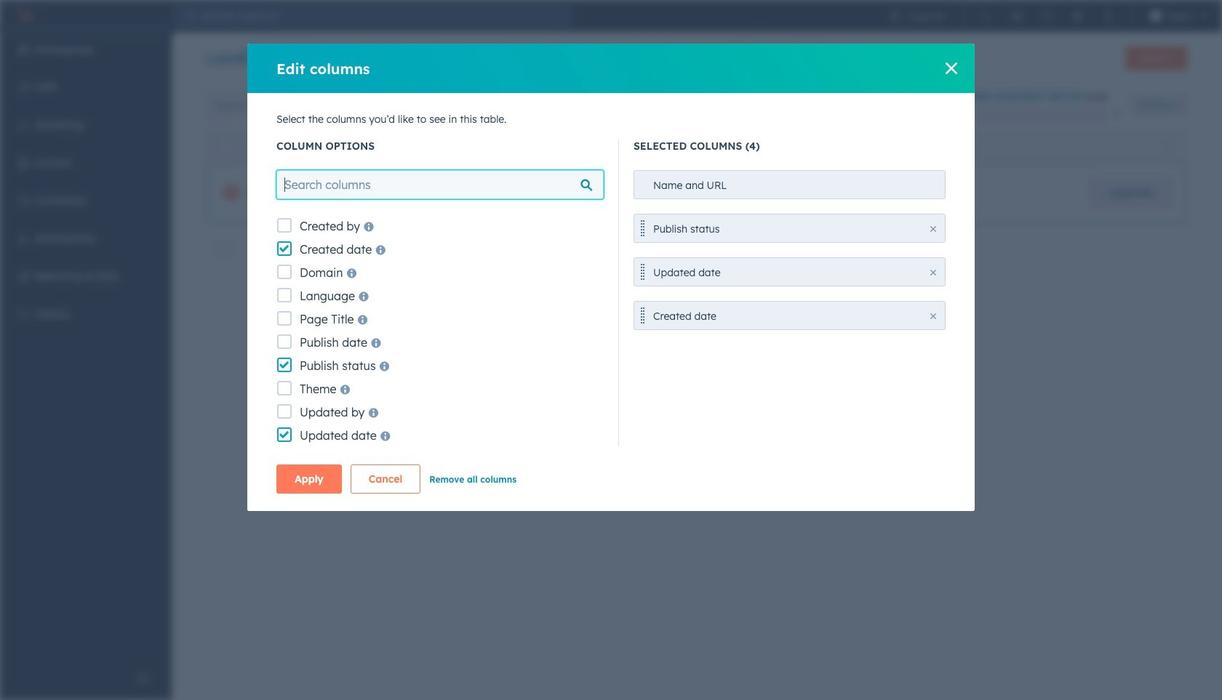 Task type: vqa. For each thing, say whether or not it's contained in the screenshot.
2nd 'SHOW CHAT' link from the bottom of the page
no



Task type: describe. For each thing, give the bounding box(es) containing it.
1 horizontal spatial close image
[[946, 63, 957, 74]]

2 vertical spatial close image
[[930, 314, 936, 319]]

marketplaces image
[[1011, 10, 1023, 22]]

0 horizontal spatial menu
[[0, 32, 172, 664]]

Search content search field
[[207, 91, 425, 120]]



Task type: locate. For each thing, give the bounding box(es) containing it.
1 press to sort. element from the left
[[690, 140, 695, 152]]

1 vertical spatial close image
[[1113, 109, 1122, 118]]

1 close image from the top
[[930, 226, 936, 232]]

pagination navigation
[[580, 294, 712, 313]]

help image
[[1041, 10, 1053, 22]]

close image
[[946, 63, 957, 74], [1113, 109, 1122, 118], [930, 314, 936, 319]]

1 horizontal spatial menu
[[880, 0, 1213, 32]]

press to sort. element
[[690, 140, 695, 152], [1164, 140, 1169, 152]]

progress bar
[[952, 109, 965, 121]]

press to sort. image
[[690, 140, 695, 150]]

settings image
[[1072, 10, 1084, 22]]

menu
[[880, 0, 1213, 32], [0, 32, 172, 664]]

2 press to sort. element from the left
[[1164, 140, 1169, 152]]

0 vertical spatial close image
[[946, 63, 957, 74]]

notifications image
[[1103, 10, 1114, 22]]

1 vertical spatial close image
[[930, 270, 936, 276]]

2 close image from the top
[[930, 270, 936, 276]]

2 horizontal spatial close image
[[1113, 109, 1122, 118]]

0 vertical spatial close image
[[930, 226, 936, 232]]

0 horizontal spatial close image
[[930, 314, 936, 319]]

Search HubSpot search field
[[195, 4, 572, 28]]

0 horizontal spatial press to sort. element
[[690, 140, 695, 152]]

1 horizontal spatial press to sort. element
[[1164, 140, 1169, 152]]

howard n/a image
[[1150, 10, 1162, 22]]

close image
[[930, 226, 936, 232], [930, 270, 936, 276]]

press to sort. image
[[1164, 140, 1169, 150]]

banner
[[207, 42, 1187, 76]]

Search columns search field
[[276, 170, 604, 199]]

dialog
[[247, 44, 975, 511]]



